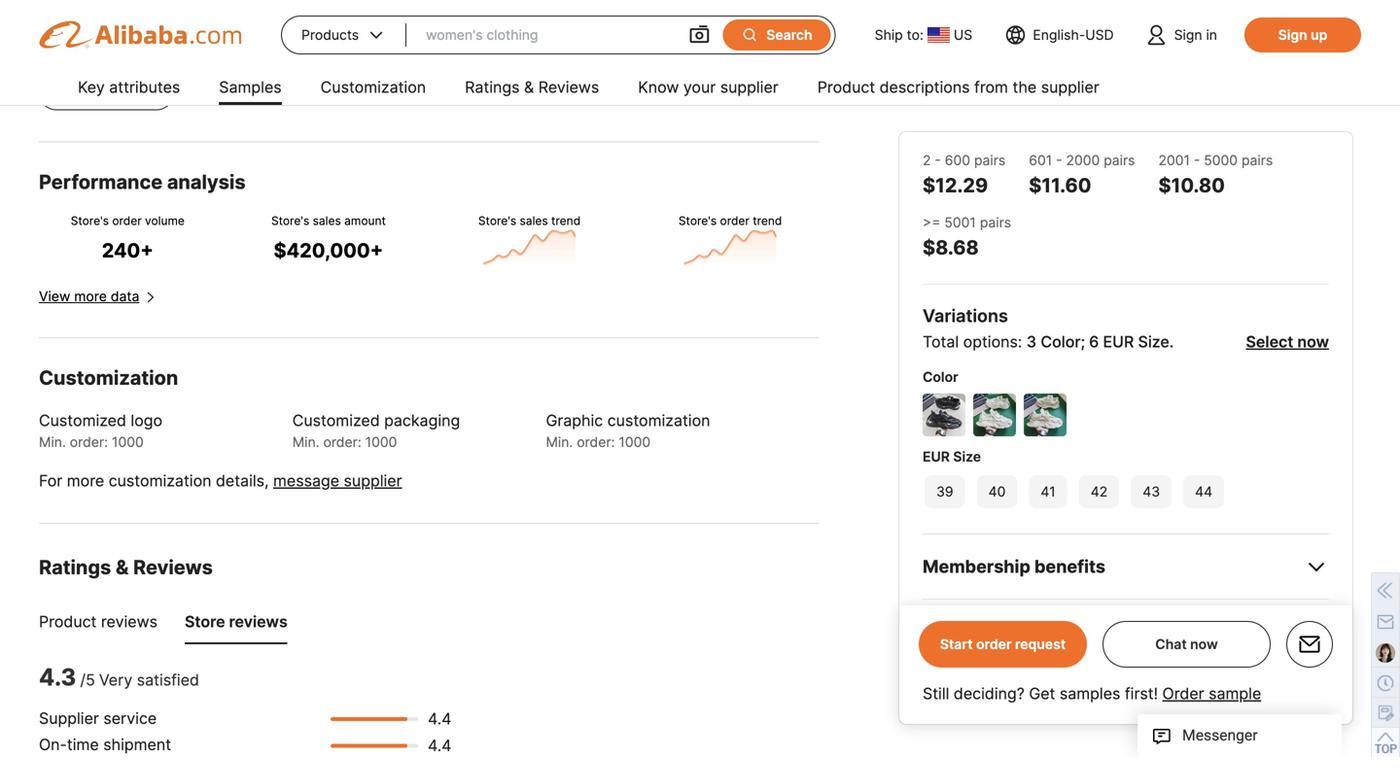 Task type: vqa. For each thing, say whether or not it's contained in the screenshot.
Support
no



Task type: locate. For each thing, give the bounding box(es) containing it.
1 vertical spatial size
[[954, 449, 982, 465]]

reviews up 4.3 / 5 very satisfied
[[101, 613, 158, 632]]

sales for trend
[[520, 214, 548, 228]]

product
[[818, 78, 876, 97], [39, 613, 97, 632]]

shipment
[[103, 736, 171, 755]]

contact
[[950, 682, 1002, 698]]

1000 inside graphic customization min. order : 1000
[[619, 434, 651, 451]]

1 min. from the left
[[39, 434, 66, 451]]

2 store's from the left
[[271, 214, 310, 228]]

.
[[1170, 333, 1174, 352]]

0 horizontal spatial customized
[[39, 411, 126, 430]]

1 horizontal spatial eur
[[1104, 333, 1134, 352]]

min. inside graphic customization min. order : 1000
[[546, 434, 573, 451]]

41
[[1041, 484, 1056, 500]]

1 horizontal spatial sales
[[520, 214, 548, 228]]

pairs inside the >= 5001 pairs $8.68
[[980, 214, 1012, 231]]

0 horizontal spatial now
[[1191, 637, 1219, 653]]

& down women's clothing text box
[[524, 78, 534, 97]]

39 link
[[923, 474, 968, 511]]

color
[[1041, 333, 1081, 352], [923, 369, 959, 386]]

1000 inside customized logo min. order : 1000
[[112, 434, 144, 451]]

0 horizontal spatial order
[[63, 85, 100, 101]]

trend for store's sales trend
[[552, 214, 581, 228]]

customization inside graphic customization min. order : 1000
[[608, 411, 711, 430]]

1 horizontal spatial reviews
[[539, 78, 599, 97]]

1 vertical spatial now
[[1191, 637, 1219, 653]]

- inside 2001 - 5000 pairs $10.80
[[1194, 152, 1201, 169]]

1 vertical spatial sample
[[1209, 685, 1262, 704]]

1 horizontal spatial reviews
[[229, 613, 288, 632]]

1 customized from the left
[[39, 411, 126, 430]]

4 store's from the left
[[679, 214, 717, 228]]

1000 for packaging
[[365, 434, 397, 451]]

shipping
[[1142, 682, 1196, 698]]

0 horizontal spatial time
[[67, 736, 99, 755]]

: inside customized logo min. order : 1000
[[104, 434, 108, 451]]

0 horizontal spatial customization
[[109, 472, 212, 491]]

more for for
[[67, 472, 104, 491]]

customized packaging min. order : 1000
[[293, 411, 460, 451]]

product reviews
[[39, 613, 158, 632]]

>= 5001 pairs $8.68
[[923, 214, 1012, 260]]

40 link
[[975, 474, 1020, 511]]

min. inside customized packaging min. order : 1000
[[293, 434, 320, 451]]

2 trend from the left
[[753, 214, 782, 228]]

0 horizontal spatial 1000
[[112, 434, 144, 451]]

0 horizontal spatial on-
[[39, 736, 67, 755]]

order inside customized logo min. order : 1000
[[70, 434, 104, 451]]

:
[[104, 434, 108, 451], [358, 434, 362, 451], [611, 434, 615, 451]]

1 store's from the left
[[71, 214, 109, 228]]

product descriptions from the supplier
[[818, 78, 1100, 97]]

3 min. from the left
[[546, 434, 573, 451]]

sales
[[313, 214, 341, 228], [520, 214, 548, 228]]

women's clothing text field
[[426, 18, 669, 53]]

customized inside customized packaging min. order : 1000
[[293, 411, 380, 430]]

start
[[941, 637, 973, 653]]

0 vertical spatial 4.4 progress bar
[[331, 708, 477, 731]]

ratings & reviews
[[465, 78, 599, 97], [39, 556, 213, 580]]


[[741, 26, 759, 44]]

supplier
[[721, 78, 779, 97], [1042, 78, 1100, 97], [344, 472, 402, 491], [1005, 682, 1056, 698]]

& up 'product reviews' at the bottom left of the page
[[116, 556, 129, 580]]

store's for store's sales trend
[[478, 214, 517, 228]]

0 vertical spatial color
[[1041, 333, 1081, 352]]

1 horizontal spatial /
[[199, 31, 205, 50]]

0 horizontal spatial min.
[[39, 434, 66, 451]]

to:
[[907, 27, 924, 43]]

1 vertical spatial 4.4 progress bar
[[331, 735, 477, 757]]

1 : from the left
[[104, 434, 108, 451]]

1 horizontal spatial -
[[1057, 152, 1063, 169]]

ratings & reviews down women's clothing text box
[[465, 78, 599, 97]]

0 vertical spatial now
[[1298, 333, 1330, 352]]

0 horizontal spatial -
[[935, 152, 941, 169]]

2 sales from the left
[[520, 214, 548, 228]]

39
[[937, 484, 954, 500]]

color down total
[[923, 369, 959, 386]]

pairs inside 2001 - 5000 pairs $10.80
[[1242, 152, 1274, 169]]

english-usd
[[1033, 27, 1114, 43]]

1 horizontal spatial customized
[[293, 411, 380, 430]]

your
[[684, 78, 716, 97]]

2
[[923, 152, 931, 169]]

sample
[[104, 85, 150, 101], [1209, 685, 1262, 704]]

0 horizontal spatial customization
[[39, 366, 178, 390]]

pairs inside the 2 - 600 pairs $12.29
[[975, 152, 1006, 169]]

min. down graphic
[[546, 434, 573, 451]]

sign left in
[[1175, 27, 1203, 43]]

1 horizontal spatial time
[[1014, 699, 1043, 716]]

1 horizontal spatial ratings
[[465, 78, 520, 97]]

0 vertical spatial order
[[63, 85, 100, 101]]

on- down contact
[[989, 699, 1014, 716]]

1 1000 from the left
[[112, 434, 144, 451]]

$8.68
[[923, 236, 979, 260]]

1 sales from the left
[[313, 214, 341, 228]]

0 vertical spatial eur
[[1104, 333, 1134, 352]]

1 horizontal spatial 1000
[[365, 434, 397, 451]]

color right "3"
[[1041, 333, 1081, 352]]

1 horizontal spatial on-
[[989, 699, 1014, 716]]

4.4 for supplier service
[[428, 710, 452, 729]]

time
[[1014, 699, 1043, 716], [67, 736, 99, 755]]

41 link
[[1028, 474, 1070, 511]]

0 horizontal spatial sample
[[104, 85, 150, 101]]

customization down 'logo'
[[109, 472, 212, 491]]

in
[[1207, 27, 1218, 43]]

0 vertical spatial details
[[1007, 621, 1064, 642]]

graphic customization min. order : 1000
[[546, 411, 711, 451]]

sign
[[1175, 27, 1203, 43], [1279, 27, 1308, 43]]

pair
[[205, 31, 234, 50]]

service
[[103, 710, 157, 729]]

1 horizontal spatial trend
[[753, 214, 782, 228]]

4.3 / 5 very satisfied
[[39, 663, 199, 692]]

: for packaging
[[358, 434, 362, 451]]

0 horizontal spatial size
[[954, 449, 982, 465]]

0 horizontal spatial reviews
[[133, 556, 213, 580]]

pairs right 2000 on the right of page
[[1104, 152, 1136, 169]]

1 reviews from the left
[[101, 613, 158, 632]]

now right chat
[[1191, 637, 1219, 653]]

: inside customized packaging min. order : 1000
[[358, 434, 362, 451]]

- for $11.60
[[1057, 152, 1063, 169]]

6
[[1090, 333, 1099, 352]]

240+
[[102, 239, 154, 263]]

1 horizontal spatial order
[[1163, 685, 1205, 704]]

1 horizontal spatial color
[[1041, 333, 1081, 352]]

0 vertical spatial more
[[74, 288, 107, 305]]

product inside tab list
[[39, 613, 97, 632]]

know
[[638, 78, 679, 97]]

0 vertical spatial &
[[524, 78, 534, 97]]

0 horizontal spatial color
[[923, 369, 959, 386]]

- right 601
[[1057, 152, 1063, 169]]

customized left 'logo'
[[39, 411, 126, 430]]

3 - from the left
[[1194, 152, 1201, 169]]

product down ship at the right top
[[818, 78, 876, 97]]

supplier left to
[[1005, 682, 1056, 698]]

customization up customized logo min. order : 1000
[[39, 366, 178, 390]]

0 vertical spatial on-
[[989, 699, 1014, 716]]

graphic
[[546, 411, 603, 430]]

1 vertical spatial eur
[[923, 449, 950, 465]]

- for $10.80
[[1194, 152, 1201, 169]]

3 store's from the left
[[478, 214, 517, 228]]

1 horizontal spatial details
[[1200, 682, 1243, 698]]

order inside customized packaging min. order : 1000
[[323, 434, 358, 451]]

1 vertical spatial product
[[39, 613, 97, 632]]

1 vertical spatial ratings & reviews
[[39, 556, 213, 580]]

tab list
[[39, 600, 819, 645]]

customized inside customized logo min. order : 1000
[[39, 411, 126, 430]]

on-
[[989, 699, 1014, 716], [39, 736, 67, 755]]

chat
[[1156, 637, 1187, 653]]

pairs right 600
[[975, 152, 1006, 169]]

eur right 6
[[1104, 333, 1134, 352]]

more left data
[[74, 288, 107, 305]]

1 vertical spatial reviews
[[133, 556, 213, 580]]

2 horizontal spatial min.
[[546, 434, 573, 451]]

2 min. from the left
[[293, 434, 320, 451]]

pairs right 5000
[[1242, 152, 1274, 169]]

0 horizontal spatial reviews
[[101, 613, 158, 632]]

pairs right 5001
[[980, 214, 1012, 231]]

0 vertical spatial time
[[1014, 699, 1043, 716]]

0 horizontal spatial ratings & reviews
[[39, 556, 213, 580]]

1 vertical spatial details
[[1200, 682, 1243, 698]]

1000
[[112, 434, 144, 451], [365, 434, 397, 451], [619, 434, 651, 451]]

benefits
[[1035, 556, 1106, 578]]

0 horizontal spatial ratings
[[39, 556, 111, 580]]

1 4.4 from the top
[[428, 710, 452, 729]]

42 link
[[1078, 474, 1122, 511]]

&
[[524, 78, 534, 97], [116, 556, 129, 580]]

1 horizontal spatial customization
[[608, 411, 711, 430]]

time down supplier
[[67, 736, 99, 755]]

store's for store's order volume
[[71, 214, 109, 228]]

- right 2
[[935, 152, 941, 169]]

1 vertical spatial color
[[923, 369, 959, 386]]

reviews for store reviews
[[229, 613, 288, 632]]

ship to:
[[875, 27, 924, 43]]

message supplier link
[[273, 472, 402, 491]]

negotiate
[[1077, 682, 1138, 698]]

601
[[1029, 152, 1053, 169]]

- right 2001
[[1194, 152, 1201, 169]]

reviews for product reviews
[[101, 613, 158, 632]]

2000
[[1067, 152, 1100, 169]]

ratings & reviews up 'product reviews' at the bottom left of the page
[[39, 556, 213, 580]]

>=
[[923, 214, 941, 231]]

0 vertical spatial ratings & reviews
[[465, 78, 599, 97]]

2 1000 from the left
[[365, 434, 397, 451]]

ratings
[[465, 78, 520, 97], [39, 556, 111, 580]]

0 horizontal spatial sign
[[1175, 27, 1203, 43]]

min. up message
[[293, 434, 320, 451]]

samples
[[219, 78, 282, 97]]

pairs
[[975, 152, 1006, 169], [1104, 152, 1136, 169], [1242, 152, 1274, 169], [980, 214, 1012, 231]]

: inside graphic customization min. order : 1000
[[611, 434, 615, 451]]

eur
[[1104, 333, 1134, 352], [923, 449, 950, 465]]

min. for customized packaging
[[293, 434, 320, 451]]

options:
[[964, 333, 1023, 352]]

very
[[99, 671, 133, 690]]

3 1000 from the left
[[619, 434, 651, 451]]

0 vertical spatial reviews
[[539, 78, 599, 97]]

0 horizontal spatial /
[[80, 671, 86, 690]]

0 horizontal spatial &
[[116, 556, 129, 580]]

0 horizontal spatial sales
[[313, 214, 341, 228]]

4.4 progress bar
[[331, 708, 477, 731], [331, 735, 477, 757]]

amount
[[344, 214, 386, 228]]

2 reviews from the left
[[229, 613, 288, 632]]

2 - from the left
[[1057, 152, 1063, 169]]

1 vertical spatial more
[[67, 472, 104, 491]]

1000 inside customized packaging min. order : 1000
[[365, 434, 397, 451]]

purchase
[[923, 621, 1002, 642]]

3 : from the left
[[611, 434, 615, 451]]

1 horizontal spatial now
[[1298, 333, 1330, 352]]

details
[[1007, 621, 1064, 642], [1200, 682, 1243, 698]]

1 horizontal spatial min.
[[293, 434, 320, 451]]

sign in
[[1175, 27, 1218, 43]]

1 horizontal spatial sample
[[1209, 685, 1262, 704]]

0 vertical spatial product
[[818, 78, 876, 97]]

0 vertical spatial size
[[1139, 333, 1170, 352]]

tab list containing product reviews
[[39, 600, 819, 645]]

now right select
[[1298, 333, 1330, 352]]

2 4.4 from the top
[[428, 737, 452, 756]]

usd
[[1086, 27, 1114, 43]]

size right 6
[[1139, 333, 1170, 352]]

- inside the 2 - 600 pairs $12.29
[[935, 152, 941, 169]]

3
[[1027, 333, 1037, 352]]

4.4 progress bar for supplier service
[[331, 708, 477, 731]]

reviews down women's clothing text box
[[539, 78, 599, 97]]

reviews inside ratings & reviews link
[[539, 78, 599, 97]]

to
[[1060, 682, 1073, 698]]

time left dispatch
[[1014, 699, 1043, 716]]

1 horizontal spatial product
[[818, 78, 876, 97]]

0 vertical spatial /
[[199, 31, 205, 50]]

key attributes link
[[78, 70, 180, 109]]

1 sign from the left
[[1175, 27, 1203, 43]]

: for logo
[[104, 434, 108, 451]]

size up 39 link
[[954, 449, 982, 465]]

2 sign from the left
[[1279, 27, 1308, 43]]

4.4 progress bar for on-time shipment
[[331, 735, 477, 757]]

customization down 
[[321, 78, 426, 97]]

trend
[[552, 214, 581, 228], [753, 214, 782, 228]]

sample price: $30.00 / pair
[[39, 31, 234, 50]]

1 horizontal spatial customization
[[321, 78, 426, 97]]

1 trend from the left
[[552, 214, 581, 228]]

ratings down women's clothing text box
[[465, 78, 520, 97]]

more right for
[[67, 472, 104, 491]]

sign for sign in
[[1175, 27, 1203, 43]]

1 - from the left
[[935, 152, 941, 169]]

sign left up in the right top of the page
[[1279, 27, 1308, 43]]

store's for store's order trend
[[679, 214, 717, 228]]

supplier service
[[39, 710, 157, 729]]

1 vertical spatial customization
[[109, 472, 212, 491]]

2 : from the left
[[358, 434, 362, 451]]

pairs for $12.29
[[975, 152, 1006, 169]]

details right shipping
[[1200, 682, 1243, 698]]

order inside button
[[63, 85, 100, 101]]

0 horizontal spatial :
[[104, 434, 108, 451]]

pairs inside 601 - 2000 pairs $11.60
[[1104, 152, 1136, 169]]

1 vertical spatial 4.4
[[428, 737, 452, 756]]

customization right graphic
[[608, 411, 711, 430]]

product up 4.3
[[39, 613, 97, 632]]

samples
[[1060, 685, 1121, 704]]

key attributes
[[78, 78, 180, 97]]

reviews right store
[[229, 613, 288, 632]]

store's for store's sales amount
[[271, 214, 310, 228]]

ratings up 'product reviews' at the bottom left of the page
[[39, 556, 111, 580]]

1 vertical spatial /
[[80, 671, 86, 690]]

- inside 601 - 2000 pairs $11.60
[[1057, 152, 1063, 169]]

0 vertical spatial 4.4
[[428, 710, 452, 729]]

44 link
[[1182, 474, 1227, 511]]

$11.60
[[1029, 174, 1092, 197]]

0 vertical spatial sample
[[104, 85, 150, 101]]

on- down supplier
[[39, 736, 67, 755]]

2 horizontal spatial :
[[611, 434, 615, 451]]

customized logo min. order : 1000
[[39, 411, 163, 451]]

reviews up store
[[133, 556, 213, 580]]

details up with
[[1007, 621, 1064, 642]]

2 customized from the left
[[293, 411, 380, 430]]

1 horizontal spatial sign
[[1279, 27, 1308, 43]]

min. up for
[[39, 434, 66, 451]]

2 horizontal spatial 1000
[[619, 434, 651, 451]]

0 vertical spatial customization
[[608, 411, 711, 430]]

eur up 39 link
[[923, 449, 950, 465]]

0 horizontal spatial trend
[[552, 214, 581, 228]]

1 horizontal spatial :
[[358, 434, 362, 451]]

2 4.4 progress bar from the top
[[331, 735, 477, 757]]

;
[[1081, 333, 1086, 352]]

descriptions
[[880, 78, 970, 97]]

customized up message supplier link
[[293, 411, 380, 430]]

2 horizontal spatial -
[[1194, 152, 1201, 169]]

: for customization
[[611, 434, 615, 451]]

min. inside customized logo min. order : 1000
[[39, 434, 66, 451]]

0 horizontal spatial product
[[39, 613, 97, 632]]

performance analysis
[[39, 170, 246, 194]]

sign for sign up
[[1279, 27, 1308, 43]]

1 4.4 progress bar from the top
[[331, 708, 477, 731]]

store's order trend
[[679, 214, 782, 228]]

view more data
[[39, 288, 140, 305]]

1 vertical spatial &
[[116, 556, 129, 580]]

know your supplier link
[[638, 70, 779, 109]]

time inside contact supplier to negotiate shipping details enjoy on-time dispatch guarantee
[[1014, 699, 1043, 716]]

products
[[302, 27, 359, 43]]

1 horizontal spatial &
[[524, 78, 534, 97]]



Task type: describe. For each thing, give the bounding box(es) containing it.
$10.80
[[1159, 174, 1226, 197]]

store's order volume
[[71, 214, 185, 228]]

the
[[1013, 78, 1037, 97]]

sample
[[39, 31, 93, 50]]

$420,000+
[[274, 239, 384, 263]]

store's sales amount
[[271, 214, 386, 228]]

performance
[[39, 170, 163, 194]]

601 - 2000 pairs $11.60
[[1029, 152, 1136, 197]]

dispatch
[[1047, 699, 1105, 716]]

know your supplier
[[638, 78, 779, 97]]

english-
[[1033, 27, 1086, 43]]

sign up
[[1279, 27, 1328, 43]]

product for product descriptions from the supplier
[[818, 78, 876, 97]]

protection
[[923, 647, 989, 664]]

packaging
[[384, 411, 460, 430]]

select now
[[1247, 333, 1330, 352]]

volume
[[145, 214, 185, 228]]

view
[[39, 288, 70, 305]]

products 
[[302, 25, 386, 45]]

from
[[975, 78, 1009, 97]]

still
[[923, 685, 950, 704]]

2 - 600 pairs $12.29
[[923, 152, 1006, 197]]

sample inside button
[[104, 85, 150, 101]]

chat now
[[1156, 637, 1219, 653]]

0 vertical spatial ratings
[[465, 78, 520, 97]]

5000
[[1205, 152, 1238, 169]]

/ inside 4.3 / 5 very satisfied
[[80, 671, 86, 690]]

up
[[1311, 27, 1328, 43]]

supplier down customized packaging min. order : 1000
[[344, 472, 402, 491]]

0 horizontal spatial details
[[1007, 621, 1064, 642]]

2001
[[1159, 152, 1191, 169]]

supplier inside contact supplier to negotiate shipping details enjoy on-time dispatch guarantee
[[1005, 682, 1056, 698]]

for
[[39, 472, 62, 491]]

supplier
[[39, 710, 99, 729]]

request
[[1016, 637, 1066, 653]]

pairs for $11.60
[[1104, 152, 1136, 169]]

1000 for customization
[[619, 434, 651, 451]]

message
[[273, 472, 340, 491]]

order sample button
[[39, 75, 174, 110]]

customization link
[[321, 70, 426, 109]]

0 horizontal spatial eur
[[923, 449, 950, 465]]

1000 for logo
[[112, 434, 144, 451]]

with
[[993, 647, 1021, 664]]

5001
[[945, 214, 977, 231]]

purchase details
[[923, 621, 1064, 642]]

key
[[78, 78, 105, 97]]

membership
[[923, 556, 1031, 578]]

order inside graphic customization min. order : 1000
[[577, 434, 611, 451]]

logo
[[131, 411, 163, 430]]

contact supplier to negotiate shipping details enjoy on-time dispatch guarantee
[[950, 682, 1243, 716]]

1 horizontal spatial ratings & reviews
[[465, 78, 599, 97]]

pairs for $10.80
[[1242, 152, 1274, 169]]

attributes
[[109, 78, 180, 97]]

40
[[989, 484, 1006, 500]]

min. for customized logo
[[39, 434, 66, 451]]

analysis
[[167, 170, 246, 194]]

- for $12.29
[[935, 152, 941, 169]]

ship
[[875, 27, 903, 43]]

get
[[1029, 685, 1056, 704]]

variations
[[923, 305, 1009, 327]]

store's sales trend
[[478, 214, 581, 228]]

2001 - 5000 pairs $10.80
[[1159, 152, 1274, 197]]

1 vertical spatial on-
[[39, 736, 67, 755]]

1 vertical spatial customization
[[39, 366, 178, 390]]

guarantee
[[1108, 699, 1178, 716]]

ratings & reviews link
[[465, 70, 599, 109]]

protection with
[[923, 647, 1021, 664]]

4.4 for on-time shipment
[[428, 737, 452, 756]]

min. for graphic customization
[[546, 434, 573, 451]]

customized for customized packaging
[[293, 411, 380, 430]]

deciding?
[[954, 685, 1025, 704]]

now for select now
[[1298, 333, 1330, 352]]

total options: 3 color ; 6 eur size .
[[923, 333, 1174, 352]]

43
[[1143, 484, 1161, 500]]

supplier right your
[[721, 78, 779, 97]]

now for chat now
[[1191, 637, 1219, 653]]

select
[[1247, 333, 1294, 352]]

store
[[185, 613, 225, 632]]

more for view
[[74, 288, 107, 305]]

43 link
[[1130, 474, 1174, 511]]

for more customization details, message supplier
[[39, 472, 402, 491]]

start order request button
[[919, 622, 1088, 668]]

supplier right the
[[1042, 78, 1100, 97]]

on- inside contact supplier to negotiate shipping details enjoy on-time dispatch guarantee
[[989, 699, 1014, 716]]

price:
[[98, 31, 139, 50]]

product for product reviews
[[39, 613, 97, 632]]

details inside contact supplier to negotiate shipping details enjoy on-time dispatch guarantee
[[1200, 682, 1243, 698]]

chat now button
[[1156, 637, 1219, 653]]


[[367, 25, 386, 45]]

membership benefits
[[923, 556, 1106, 578]]

 search
[[741, 26, 813, 44]]

1 vertical spatial ratings
[[39, 556, 111, 580]]

us
[[954, 27, 973, 43]]

1 vertical spatial order
[[1163, 685, 1205, 704]]

sales for amount
[[313, 214, 341, 228]]

eur size
[[923, 449, 982, 465]]


[[688, 23, 711, 47]]

customized for customized logo
[[39, 411, 126, 430]]

0 vertical spatial customization
[[321, 78, 426, 97]]

product descriptions from the supplier link
[[818, 70, 1100, 109]]

1 horizontal spatial size
[[1139, 333, 1170, 352]]

start order request
[[941, 637, 1066, 653]]

order inside button
[[977, 637, 1012, 653]]

still deciding? get samples first! order sample
[[923, 685, 1262, 704]]

satisfied
[[137, 671, 199, 690]]

trend for store's order trend
[[753, 214, 782, 228]]

5
[[86, 671, 95, 690]]

1 vertical spatial time
[[67, 736, 99, 755]]



